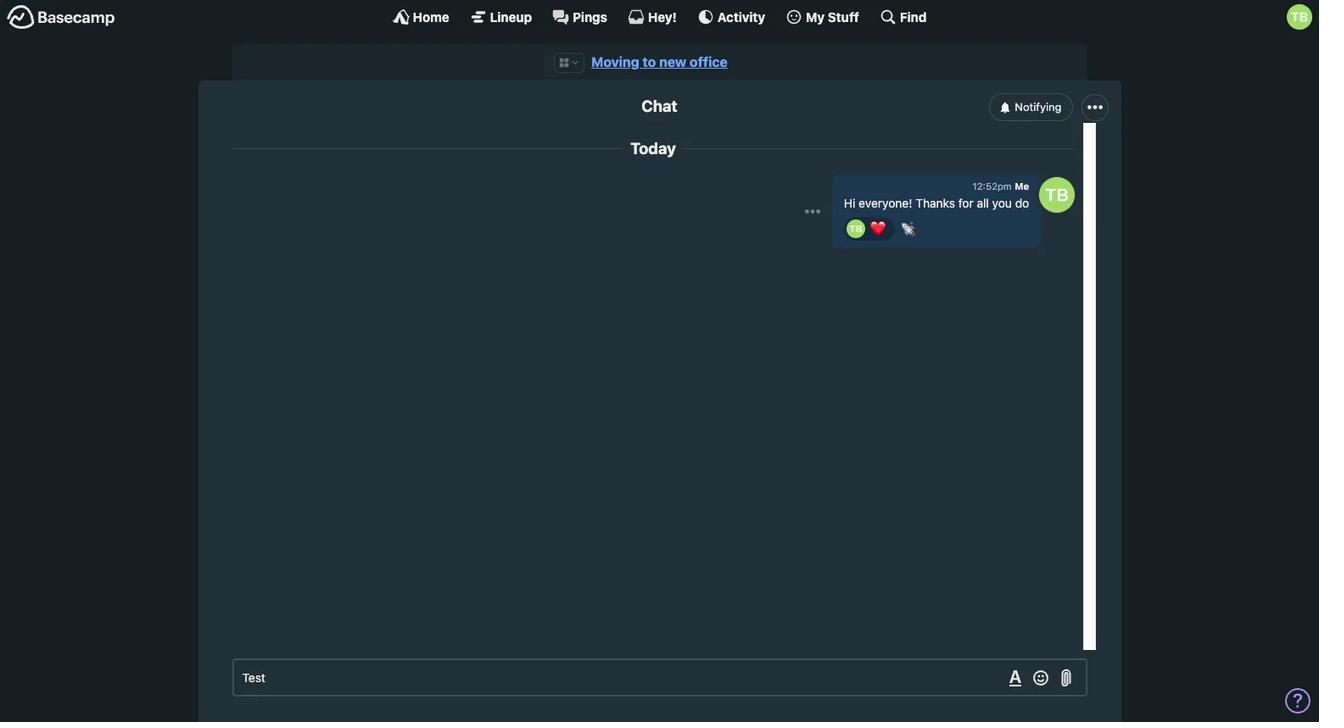 Task type: vqa. For each thing, say whether or not it's contained in the screenshot.
My Stuff popup button
yes



Task type: describe. For each thing, give the bounding box(es) containing it.
find
[[900, 9, 927, 24]]

home link
[[392, 8, 449, 25]]

do
[[1015, 196, 1029, 210]]

to
[[643, 54, 656, 70]]

notifying link
[[989, 94, 1074, 121]]

1 horizontal spatial tim burton image
[[1039, 177, 1074, 213]]

lineup
[[490, 9, 532, 24]]

moving
[[591, 54, 639, 70]]

hey! button
[[628, 8, 677, 25]]

activity link
[[697, 8, 765, 25]]

test
[[242, 671, 265, 685]]

12:52pm
[[973, 181, 1012, 192]]

12:52pm element
[[973, 181, 1012, 192]]

my stuff
[[806, 9, 859, 24]]

for
[[958, 196, 974, 210]]

stuff
[[828, 9, 859, 24]]

hey!
[[648, 9, 677, 24]]

main element
[[0, 0, 1319, 33]]

all
[[977, 196, 989, 210]]

tim burton image inside tim b. boosted the chat with '❤️' element
[[846, 219, 865, 238]]

home
[[413, 9, 449, 24]]

my
[[806, 9, 825, 24]]

switch accounts image
[[7, 4, 115, 31]]

Test text field
[[232, 659, 1087, 697]]

hi
[[844, 196, 855, 210]]

everyone!
[[859, 196, 912, 210]]

hi everyone! thanks for all you do
[[844, 196, 1029, 210]]

my stuff button
[[786, 8, 859, 25]]

12:52pm link
[[973, 181, 1012, 192]]



Task type: locate. For each thing, give the bounding box(es) containing it.
0 horizontal spatial tim burton image
[[846, 219, 865, 238]]

tim b. boosted the chat with '❤️' element
[[844, 217, 895, 241]]

you
[[992, 196, 1012, 210]]

office
[[690, 54, 728, 70]]

notifying
[[1015, 100, 1062, 114]]

❤️
[[870, 221, 886, 236]]

pings button
[[552, 8, 607, 25]]

1 vertical spatial tim burton image
[[846, 219, 865, 238]]

0 vertical spatial tim burton image
[[1039, 177, 1074, 213]]

pings
[[573, 9, 607, 24]]

thanks
[[916, 196, 955, 210]]

today
[[630, 139, 676, 158]]

tim burton image right do
[[1039, 177, 1074, 213]]

lineup link
[[470, 8, 532, 25]]

activity
[[718, 9, 765, 24]]

tim burton image
[[1039, 177, 1074, 213], [846, 219, 865, 238]]

new
[[659, 54, 687, 70]]

moving to new office
[[591, 54, 728, 70]]

tim burton image left ❤️
[[846, 219, 865, 238]]

moving to new office link
[[591, 54, 728, 70]]

chat
[[642, 97, 678, 116]]

find button
[[880, 8, 927, 25]]

tim burton image
[[1287, 4, 1312, 30]]



